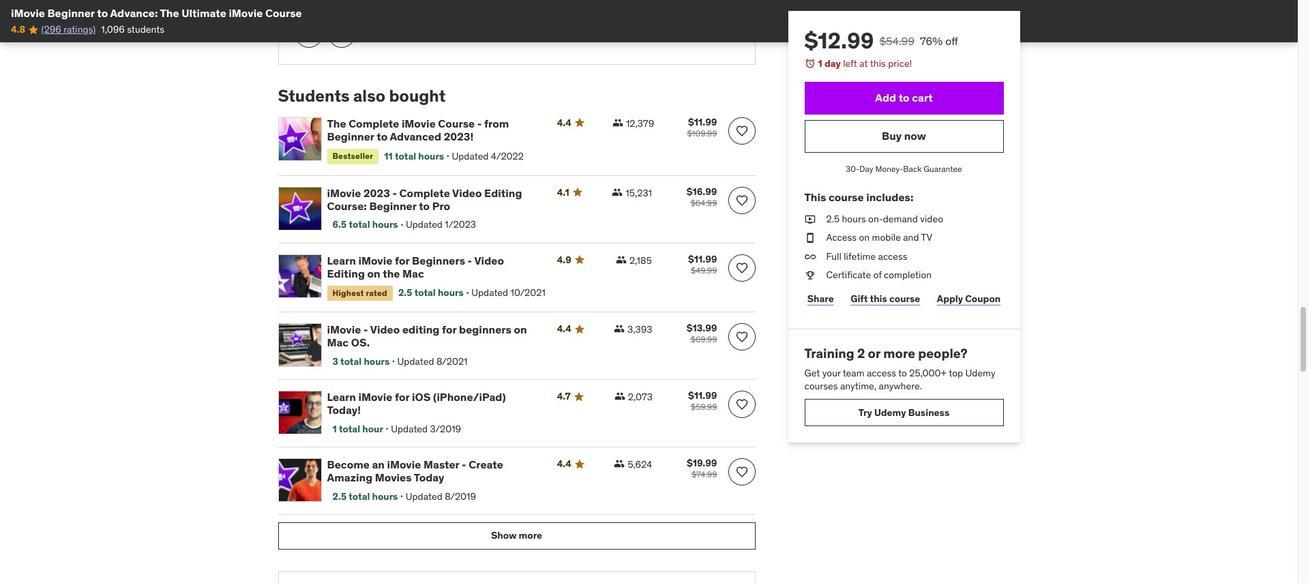 Task type: describe. For each thing, give the bounding box(es) containing it.
imovie inside the complete imovie course - from beginner to advanced 2023!
[[402, 116, 436, 130]]

video
[[920, 213, 943, 225]]

wishlist image for imovie 2023 - complete video editing course: beginner to pro
[[735, 193, 749, 207]]

2023
[[364, 186, 390, 200]]

gift
[[851, 292, 868, 305]]

updated 4/2022
[[452, 150, 524, 162]]

try udemy business
[[859, 406, 950, 419]]

hours for updated 10/2021
[[438, 287, 464, 299]]

become an imovie master - create amazing movies today
[[327, 458, 503, 485]]

report
[[366, 27, 395, 40]]

price!
[[888, 57, 912, 70]]

xsmall image for 2,185
[[616, 254, 627, 265]]

2 horizontal spatial 2.5
[[826, 213, 840, 225]]

this for was
[[312, 4, 326, 14]]

for for ios
[[395, 390, 410, 404]]

try udemy business link
[[805, 399, 1004, 426]]

rated
[[366, 288, 387, 298]]

hours left on-
[[842, 213, 866, 225]]

amazing
[[327, 471, 373, 485]]

2,073
[[628, 391, 653, 403]]

bestseller
[[333, 151, 373, 161]]

2.5 total hours for updated 8/2019
[[333, 490, 398, 502]]

6.5
[[333, 218, 347, 231]]

the complete imovie course - from beginner to advanced 2023! link
[[327, 116, 541, 143]]

for for beginners
[[395, 253, 410, 267]]

25,000+
[[910, 367, 947, 379]]

buy
[[882, 129, 902, 143]]

ios
[[412, 390, 431, 404]]

students also bought
[[278, 85, 446, 106]]

day
[[860, 163, 874, 174]]

30-day money-back guarantee
[[846, 163, 962, 174]]

today
[[414, 471, 444, 485]]

15,231
[[626, 187, 652, 199]]

0 vertical spatial course
[[829, 191, 864, 204]]

video inside imovie 2023 - complete video editing course: beginner to pro
[[452, 186, 482, 200]]

completion
[[884, 269, 932, 281]]

updated 10/2021
[[471, 287, 546, 299]]

4.1
[[557, 186, 569, 198]]

access on mobile and tv
[[826, 231, 933, 244]]

learn imovie for beginners - video editing on the mac link
[[327, 253, 541, 280]]

review
[[328, 4, 351, 14]]

on-
[[868, 213, 883, 225]]

anytime,
[[840, 380, 877, 392]]

6.5 total hours
[[333, 218, 398, 231]]

76%
[[920, 34, 943, 48]]

tv
[[921, 231, 933, 244]]

at
[[860, 57, 868, 70]]

4.4 for become an imovie master - create amazing movies today
[[557, 458, 572, 470]]

add to cart button
[[805, 82, 1004, 114]]

students
[[127, 23, 164, 36]]

show more button
[[278, 522, 755, 550]]

$16.99
[[687, 185, 717, 198]]

udemy inside 'link'
[[874, 406, 906, 419]]

course:
[[327, 199, 367, 213]]

add to cart
[[875, 91, 933, 104]]

updated 1/2023
[[406, 218, 476, 231]]

2.5 hours on-demand video
[[826, 213, 943, 225]]

from
[[484, 116, 509, 130]]

on inside imovie - video editing for beginners on mac os.
[[514, 323, 527, 336]]

3,393
[[628, 324, 653, 336]]

day
[[825, 57, 841, 70]]

helpful?
[[353, 4, 382, 14]]

0 vertical spatial course
[[265, 6, 302, 20]]

total right 11
[[395, 150, 416, 162]]

4.7
[[557, 390, 571, 403]]

xsmall image for full lifetime access
[[805, 250, 816, 264]]

total down the learn imovie for beginners - video editing on the mac link in the left top of the page
[[414, 287, 436, 299]]

to up 1,096
[[97, 6, 108, 20]]

$59.99
[[691, 402, 717, 412]]

more inside training 2 or more people? get your team access to 25,000+ top udemy courses anytime, anywhere.
[[884, 345, 915, 362]]

become
[[327, 458, 370, 472]]

complete inside the complete imovie course - from beginner to advanced 2023!
[[349, 116, 399, 130]]

total for video
[[340, 355, 362, 367]]

4/2022
[[491, 150, 524, 162]]

imovie up 4.8
[[11, 6, 45, 20]]

imovie beginner to advance: the ultimate imovie course
[[11, 6, 302, 20]]

updated for for
[[397, 355, 434, 367]]

ultimate
[[182, 6, 226, 20]]

30-
[[846, 163, 860, 174]]

top
[[949, 367, 963, 379]]

1,096
[[101, 23, 125, 36]]

$16.99 $64.99
[[687, 185, 717, 208]]

apply coupon
[[937, 292, 1001, 305]]

wishlist image for become an imovie master - create amazing movies today
[[735, 465, 749, 479]]

imovie - video editing for beginners on mac os. link
[[327, 323, 541, 350]]

1 vertical spatial xsmall image
[[805, 213, 816, 226]]

complete inside imovie 2023 - complete video editing course: beginner to pro
[[399, 186, 450, 200]]

$13.99 $69.99
[[687, 322, 717, 345]]

access
[[826, 231, 857, 244]]

video inside learn imovie for beginners - video editing on the mac
[[474, 253, 504, 267]]

imovie 2023 - complete video editing course: beginner to pro link
[[327, 186, 541, 213]]

2023!
[[444, 130, 474, 143]]

certificate of completion
[[826, 269, 932, 281]]

$19.99 $74.99
[[687, 457, 717, 480]]

$11.99 for learn imovie for beginners - video editing on the mac
[[688, 253, 717, 265]]

video inside imovie - video editing for beginners on mac os.
[[370, 323, 400, 336]]

become an imovie master - create amazing movies today link
[[327, 458, 541, 485]]

imovie inside become an imovie master - create amazing movies today
[[387, 458, 421, 472]]

xsmall image for imovie 2023 - complete video editing course: beginner to pro
[[612, 187, 623, 198]]

bought
[[389, 85, 446, 106]]

wishlist image for learn imovie for ios (iphone/ipad) today!
[[735, 398, 749, 412]]

5,624
[[628, 459, 652, 471]]

the complete imovie course - from beginner to advanced 2023!
[[327, 116, 509, 143]]

1 for 1 day left at this price!
[[818, 57, 823, 70]]

2.5 for updated 10/2021
[[398, 287, 412, 299]]

2.5 total hours for updated 10/2021
[[398, 287, 464, 299]]

share
[[807, 292, 834, 305]]

advance:
[[110, 6, 158, 20]]

$11.99 $49.99
[[688, 253, 717, 275]]

also
[[353, 85, 385, 106]]

mark as unhelpful image
[[335, 27, 348, 41]]

2
[[857, 345, 865, 362]]

1,096 students
[[101, 23, 164, 36]]

$11.99 $59.99
[[688, 390, 717, 412]]

imovie right ultimate
[[229, 6, 263, 20]]

- inside imovie 2023 - complete video editing course: beginner to pro
[[393, 186, 397, 200]]

learn imovie for ios (iphone/ipad) today! link
[[327, 390, 541, 417]]

your
[[823, 367, 841, 379]]

full lifetime access
[[826, 250, 908, 262]]

lifetime
[[844, 250, 876, 262]]



Task type: vqa. For each thing, say whether or not it's contained in the screenshot.
the right +
no



Task type: locate. For each thing, give the bounding box(es) containing it.
video right os.
[[370, 323, 400, 336]]

0 vertical spatial on
[[859, 231, 870, 244]]

xsmall image left 12,379
[[612, 117, 623, 128]]

imovie inside learn imovie for beginners - video editing on the mac
[[359, 253, 393, 267]]

the
[[160, 6, 179, 20], [327, 116, 346, 130]]

and
[[903, 231, 919, 244]]

0 vertical spatial for
[[395, 253, 410, 267]]

to left pro
[[419, 199, 430, 213]]

to inside the complete imovie course - from beginner to advanced 2023!
[[377, 130, 388, 143]]

was
[[295, 4, 311, 14]]

access inside training 2 or more people? get your team access to 25,000+ top udemy courses anytime, anywhere.
[[867, 367, 896, 379]]

0 horizontal spatial mac
[[327, 336, 349, 350]]

12,379
[[626, 117, 654, 129]]

0 horizontal spatial udemy
[[874, 406, 906, 419]]

updated for (iphone/ipad)
[[391, 423, 428, 435]]

wishlist image right $74.99
[[735, 465, 749, 479]]

beginner
[[47, 6, 95, 20], [327, 130, 374, 143], [369, 199, 417, 213]]

xsmall image up share
[[805, 269, 816, 282]]

video right pro
[[452, 186, 482, 200]]

hours down os.
[[364, 355, 390, 367]]

1 horizontal spatial editing
[[484, 186, 522, 200]]

$11.99 inside $11.99 $109.99
[[688, 116, 717, 128]]

- for course
[[477, 116, 482, 130]]

1 vertical spatial video
[[474, 253, 504, 267]]

2 vertical spatial 4.4
[[557, 458, 572, 470]]

video up updated 10/2021
[[474, 253, 504, 267]]

1 wishlist image from the top
[[735, 124, 749, 138]]

1 vertical spatial 2.5
[[398, 287, 412, 299]]

advanced
[[390, 130, 441, 143]]

beginners
[[459, 323, 512, 336]]

3 4.4 from the top
[[557, 458, 572, 470]]

editing inside imovie 2023 - complete video editing course: beginner to pro
[[484, 186, 522, 200]]

1 horizontal spatial mac
[[403, 267, 424, 280]]

2 wishlist image from the top
[[735, 193, 749, 207]]

hours for updated 1/2023
[[372, 218, 398, 231]]

4.4 down 4.7
[[557, 458, 572, 470]]

$12.99 $54.99 76% off
[[805, 27, 958, 55]]

access down mobile
[[878, 250, 908, 262]]

master
[[424, 458, 459, 472]]

mac right the
[[403, 267, 424, 280]]

$19.99
[[687, 457, 717, 469]]

beginner up (296 ratings)
[[47, 6, 95, 20]]

for inside the learn imovie for ios (iphone/ipad) today!
[[395, 390, 410, 404]]

udemy right try
[[874, 406, 906, 419]]

anywhere.
[[879, 380, 922, 392]]

updated for video
[[406, 218, 443, 231]]

$54.99
[[880, 34, 915, 48]]

courses
[[805, 380, 838, 392]]

updated down 2023!
[[452, 150, 489, 162]]

add
[[875, 91, 896, 104]]

wishlist image right $59.99
[[735, 398, 749, 412]]

xsmall image for access on mobile and tv
[[805, 231, 816, 245]]

gift this course link
[[848, 285, 923, 312]]

back
[[903, 163, 922, 174]]

udemy right top
[[966, 367, 996, 379]]

hours for updated 8/2019
[[372, 490, 398, 502]]

editing up highest
[[327, 267, 365, 280]]

updated up beginners
[[471, 287, 508, 299]]

1 vertical spatial 2.5 total hours
[[333, 490, 398, 502]]

1 horizontal spatial the
[[327, 116, 346, 130]]

1 horizontal spatial 2.5
[[398, 287, 412, 299]]

for inside imovie - video editing for beginners on mac os.
[[442, 323, 457, 336]]

0 vertical spatial access
[[878, 250, 908, 262]]

xsmall image left 5,624
[[614, 459, 625, 469]]

1 learn from the top
[[327, 253, 356, 267]]

people?
[[918, 345, 968, 362]]

3 total hours
[[333, 355, 390, 367]]

money-
[[876, 163, 903, 174]]

mac up the 3
[[327, 336, 349, 350]]

- right beginners
[[468, 253, 472, 267]]

apply coupon button
[[934, 285, 1004, 312]]

1 vertical spatial for
[[442, 323, 457, 336]]

to inside training 2 or more people? get your team access to 25,000+ top udemy courses anytime, anywhere.
[[899, 367, 907, 379]]

on left the
[[367, 267, 380, 280]]

more right 'show'
[[519, 530, 542, 542]]

xsmall image for certificate of completion
[[805, 269, 816, 282]]

complete down also
[[349, 116, 399, 130]]

an
[[372, 458, 385, 472]]

xsmall image left 2,185
[[616, 254, 627, 265]]

2.5 down amazing
[[333, 490, 347, 502]]

0 vertical spatial video
[[452, 186, 482, 200]]

for left the ios
[[395, 390, 410, 404]]

hours down advanced
[[418, 150, 444, 162]]

more inside show more button
[[519, 530, 542, 542]]

1 horizontal spatial udemy
[[966, 367, 996, 379]]

$11.99 down $69.99
[[688, 390, 717, 402]]

xsmall image left 3,393 on the left bottom of page
[[614, 324, 625, 334]]

xsmall image for 5,624
[[614, 459, 625, 469]]

0 vertical spatial mac
[[403, 267, 424, 280]]

0 vertical spatial complete
[[349, 116, 399, 130]]

imovie up hour
[[359, 390, 393, 404]]

0 vertical spatial 1
[[818, 57, 823, 70]]

$109.99
[[687, 128, 717, 138]]

for right editing
[[442, 323, 457, 336]]

1 vertical spatial learn
[[327, 390, 356, 404]]

course inside the complete imovie course - from beginner to advanced 2023!
[[438, 116, 475, 130]]

this right gift
[[870, 292, 887, 305]]

complete
[[349, 116, 399, 130], [399, 186, 450, 200]]

buy now button
[[805, 120, 1004, 153]]

xsmall image down this
[[805, 213, 816, 226]]

0 horizontal spatial editing
[[327, 267, 365, 280]]

0 horizontal spatial course
[[265, 6, 302, 20]]

wishlist image right $69.99
[[735, 330, 749, 344]]

1 horizontal spatial 1
[[818, 57, 823, 70]]

1 vertical spatial access
[[867, 367, 896, 379]]

1 horizontal spatial more
[[884, 345, 915, 362]]

imovie inside imovie - video editing for beginners on mac os.
[[327, 323, 361, 336]]

1 horizontal spatial on
[[514, 323, 527, 336]]

imovie 2023 - complete video editing course: beginner to pro
[[327, 186, 522, 213]]

1 for 1 total hour
[[333, 423, 337, 435]]

updated down today
[[406, 490, 443, 502]]

mobile
[[872, 231, 901, 244]]

beginner up 6.5 total hours
[[369, 199, 417, 213]]

1 vertical spatial course
[[438, 116, 475, 130]]

0 horizontal spatial 1
[[333, 423, 337, 435]]

- inside learn imovie for beginners - video editing on the mac
[[468, 253, 472, 267]]

2.5 total hours down the learn imovie for beginners - video editing on the mac link in the left top of the page
[[398, 287, 464, 299]]

1 total hour
[[333, 423, 383, 435]]

learn for learn imovie for beginners - video editing on the mac
[[327, 253, 356, 267]]

total right the 3
[[340, 355, 362, 367]]

- up 3 total hours
[[364, 323, 368, 336]]

2 vertical spatial for
[[395, 390, 410, 404]]

total right 6.5
[[349, 218, 370, 231]]

3 wishlist image from the top
[[735, 330, 749, 344]]

3 $11.99 from the top
[[688, 390, 717, 402]]

was this review helpful?
[[295, 4, 382, 14]]

(296 ratings)
[[41, 23, 96, 36]]

total down amazing
[[349, 490, 370, 502]]

course down completion
[[890, 292, 920, 305]]

learn for learn imovie for ios (iphone/ipad) today!
[[327, 390, 356, 404]]

1 vertical spatial complete
[[399, 186, 450, 200]]

this
[[805, 191, 826, 204]]

on up the full lifetime access
[[859, 231, 870, 244]]

demand
[[883, 213, 918, 225]]

0 horizontal spatial on
[[367, 267, 380, 280]]

0 vertical spatial xsmall image
[[612, 187, 623, 198]]

0 horizontal spatial 2.5
[[333, 490, 347, 502]]

- inside become an imovie master - create amazing movies today
[[462, 458, 466, 472]]

- for master
[[462, 458, 466, 472]]

beginner up "bestseller"
[[327, 130, 374, 143]]

2.5 up the access
[[826, 213, 840, 225]]

total for -
[[349, 218, 370, 231]]

for inside learn imovie for beginners - video editing on the mac
[[395, 253, 410, 267]]

1 vertical spatial on
[[367, 267, 380, 280]]

1 vertical spatial mac
[[327, 336, 349, 350]]

2 learn from the top
[[327, 390, 356, 404]]

- left create
[[462, 458, 466, 472]]

imovie inside imovie 2023 - complete video editing course: beginner to pro
[[327, 186, 361, 200]]

1 vertical spatial course
[[890, 292, 920, 305]]

hours down the 2023
[[372, 218, 398, 231]]

1 vertical spatial udemy
[[874, 406, 906, 419]]

2 vertical spatial 2.5
[[333, 490, 347, 502]]

11 total hours
[[384, 150, 444, 162]]

4.4 for imovie - video editing for beginners on mac os.
[[557, 323, 572, 335]]

- for beginners
[[468, 253, 472, 267]]

to inside imovie 2023 - complete video editing course: beginner to pro
[[419, 199, 430, 213]]

on
[[859, 231, 870, 244], [367, 267, 380, 280], [514, 323, 527, 336]]

xsmall image left 15,231
[[612, 187, 623, 198]]

alarm image
[[805, 58, 816, 69]]

mac inside imovie - video editing for beginners on mac os.
[[327, 336, 349, 350]]

0 vertical spatial editing
[[484, 186, 522, 200]]

0 horizontal spatial course
[[829, 191, 864, 204]]

2 vertical spatial video
[[370, 323, 400, 336]]

4.4
[[557, 116, 572, 129], [557, 323, 572, 335], [557, 458, 572, 470]]

1 $11.99 from the top
[[688, 116, 717, 128]]

udemy
[[966, 367, 996, 379], [874, 406, 906, 419]]

course down 30-
[[829, 191, 864, 204]]

4.4 for the complete imovie course - from beginner to advanced 2023!
[[557, 116, 572, 129]]

cart
[[912, 91, 933, 104]]

1 vertical spatial 1
[[333, 423, 337, 435]]

1 vertical spatial this
[[870, 57, 886, 70]]

0 vertical spatial 2.5
[[826, 213, 840, 225]]

1 down today! at the bottom left of page
[[333, 423, 337, 435]]

2.5 total hours down amazing
[[333, 490, 398, 502]]

5 wishlist image from the top
[[735, 465, 749, 479]]

$12.99
[[805, 27, 874, 55]]

udemy inside training 2 or more people? get your team access to 25,000+ top udemy courses anytime, anywhere.
[[966, 367, 996, 379]]

access down or
[[867, 367, 896, 379]]

total for imovie
[[349, 490, 370, 502]]

- right the 2023
[[393, 186, 397, 200]]

total down today! at the bottom left of page
[[339, 423, 360, 435]]

hours down movies
[[372, 490, 398, 502]]

highest
[[333, 288, 364, 298]]

today!
[[327, 403, 361, 417]]

0 horizontal spatial more
[[519, 530, 542, 542]]

- left from in the left of the page
[[477, 116, 482, 130]]

1 right alarm image at right top
[[818, 57, 823, 70]]

xsmall image for learn imovie for ios (iphone/ipad) today!
[[614, 391, 625, 402]]

$11.99 left wishlist icon
[[688, 253, 717, 265]]

2 vertical spatial xsmall image
[[614, 391, 625, 402]]

the inside the complete imovie course - from beginner to advanced 2023!
[[327, 116, 346, 130]]

this course includes:
[[805, 191, 914, 204]]

updated
[[452, 150, 489, 162], [406, 218, 443, 231], [471, 287, 508, 299], [397, 355, 434, 367], [391, 423, 428, 435], [406, 490, 443, 502]]

1 vertical spatial 4.4
[[557, 323, 572, 335]]

4.4 right from in the left of the page
[[557, 116, 572, 129]]

learn imovie for ios (iphone/ipad) today!
[[327, 390, 506, 417]]

wishlist image right $109.99
[[735, 124, 749, 138]]

0 vertical spatial 4.4
[[557, 116, 572, 129]]

of
[[874, 269, 882, 281]]

wishlist image for the complete imovie course - from beginner to advanced 2023!
[[735, 124, 749, 138]]

imovie right an
[[387, 458, 421, 472]]

share button
[[805, 285, 837, 312]]

1 horizontal spatial course
[[890, 292, 920, 305]]

1 vertical spatial editing
[[327, 267, 365, 280]]

off
[[946, 34, 958, 48]]

1 vertical spatial the
[[327, 116, 346, 130]]

this right at
[[870, 57, 886, 70]]

0 vertical spatial 2.5 total hours
[[398, 287, 464, 299]]

0 vertical spatial $11.99
[[688, 116, 717, 128]]

2 vertical spatial beginner
[[369, 199, 417, 213]]

coupon
[[965, 292, 1001, 305]]

the up the "students"
[[160, 6, 179, 20]]

on right beginners
[[514, 323, 527, 336]]

course up mark as helpful image
[[265, 6, 302, 20]]

1 vertical spatial beginner
[[327, 130, 374, 143]]

the
[[383, 267, 400, 280]]

2.5 down the
[[398, 287, 412, 299]]

hours for updated 8/2021
[[364, 355, 390, 367]]

full
[[826, 250, 842, 262]]

wishlist image right $64.99
[[735, 193, 749, 207]]

hours for updated 4/2022
[[418, 150, 444, 162]]

(iphone/ipad)
[[433, 390, 506, 404]]

2 vertical spatial this
[[870, 292, 887, 305]]

0 vertical spatial this
[[312, 4, 326, 14]]

updated down imovie 2023 - complete video editing course: beginner to pro
[[406, 218, 443, 231]]

editing down 4/2022
[[484, 186, 522, 200]]

total for for
[[339, 423, 360, 435]]

learn inside learn imovie for beginners - video editing on the mac
[[327, 253, 356, 267]]

updated 8/2021
[[397, 355, 468, 367]]

2 vertical spatial $11.99
[[688, 390, 717, 402]]

to up 11
[[377, 130, 388, 143]]

learn up highest
[[327, 253, 356, 267]]

- inside the complete imovie course - from beginner to advanced 2023!
[[477, 116, 482, 130]]

mac
[[403, 267, 424, 280], [327, 336, 349, 350]]

xsmall image
[[612, 117, 623, 128], [805, 231, 816, 245], [805, 250, 816, 264], [616, 254, 627, 265], [805, 269, 816, 282], [614, 324, 625, 334], [614, 459, 625, 469]]

this for gift
[[870, 292, 887, 305]]

to up anywhere. at the bottom
[[899, 367, 907, 379]]

beginner inside imovie 2023 - complete video editing course: beginner to pro
[[369, 199, 417, 213]]

course
[[265, 6, 302, 20], [438, 116, 475, 130]]

1 4.4 from the top
[[557, 116, 572, 129]]

xsmall image
[[612, 187, 623, 198], [805, 213, 816, 226], [614, 391, 625, 402]]

2 vertical spatial on
[[514, 323, 527, 336]]

0 vertical spatial learn
[[327, 253, 356, 267]]

$11.99 right 12,379
[[688, 116, 717, 128]]

0 vertical spatial udemy
[[966, 367, 996, 379]]

2 4.4 from the top
[[557, 323, 572, 335]]

ratings)
[[64, 23, 96, 36]]

apply
[[937, 292, 963, 305]]

os.
[[351, 336, 370, 350]]

xsmall image left the access
[[805, 231, 816, 245]]

2.5 for updated 8/2019
[[333, 490, 347, 502]]

this
[[312, 4, 326, 14], [870, 57, 886, 70], [870, 292, 887, 305]]

to left cart
[[899, 91, 910, 104]]

imovie up the 3
[[327, 323, 361, 336]]

learn up 1 total hour
[[327, 390, 356, 404]]

xsmall image left 2,073
[[614, 391, 625, 402]]

on inside learn imovie for beginners - video editing on the mac
[[367, 267, 380, 280]]

the down 'students'
[[327, 116, 346, 130]]

mark as helpful image
[[302, 27, 315, 41]]

xsmall image for 12,379
[[612, 117, 623, 128]]

updated down the learn imovie for ios (iphone/ipad) today!
[[391, 423, 428, 435]]

wishlist image
[[735, 261, 749, 275]]

xsmall image for 3,393
[[614, 324, 625, 334]]

xsmall image left full
[[805, 250, 816, 264]]

learn inside the learn imovie for ios (iphone/ipad) today!
[[327, 390, 356, 404]]

imovie up 6.5
[[327, 186, 361, 200]]

$11.99 for learn imovie for ios (iphone/ipad) today!
[[688, 390, 717, 402]]

updated down imovie - video editing for beginners on mac os.
[[397, 355, 434, 367]]

for
[[395, 253, 410, 267], [442, 323, 457, 336], [395, 390, 410, 404]]

mac inside learn imovie for beginners - video editing on the mac
[[403, 267, 424, 280]]

updated 3/2019
[[391, 423, 461, 435]]

0 vertical spatial more
[[884, 345, 915, 362]]

$11.99 for the complete imovie course - from beginner to advanced 2023!
[[688, 116, 717, 128]]

0 vertical spatial the
[[160, 6, 179, 20]]

for left beginners
[[395, 253, 410, 267]]

2.5
[[826, 213, 840, 225], [398, 287, 412, 299], [333, 490, 347, 502]]

course left from in the left of the page
[[438, 116, 475, 130]]

0 vertical spatial beginner
[[47, 6, 95, 20]]

$74.99
[[692, 469, 717, 480]]

1 horizontal spatial course
[[438, 116, 475, 130]]

this right was
[[312, 4, 326, 14]]

$13.99
[[687, 322, 717, 334]]

2 $11.99 from the top
[[688, 253, 717, 265]]

complete up updated 1/2023 on the top left of the page
[[399, 186, 450, 200]]

wishlist image
[[735, 124, 749, 138], [735, 193, 749, 207], [735, 330, 749, 344], [735, 398, 749, 412], [735, 465, 749, 479]]

updated 8/2019
[[406, 490, 476, 502]]

wishlist image for imovie - video editing for beginners on mac os.
[[735, 330, 749, 344]]

movies
[[375, 471, 412, 485]]

learn imovie for beginners - video editing on the mac
[[327, 253, 504, 280]]

2 horizontal spatial on
[[859, 231, 870, 244]]

beginner inside the complete imovie course - from beginner to advanced 2023!
[[327, 130, 374, 143]]

editing inside learn imovie for beginners - video editing on the mac
[[327, 267, 365, 280]]

imovie up rated
[[359, 253, 393, 267]]

guarantee
[[924, 163, 962, 174]]

to inside button
[[899, 91, 910, 104]]

updated for -
[[406, 490, 443, 502]]

1 vertical spatial $11.99
[[688, 253, 717, 265]]

hours down the learn imovie for beginners - video editing on the mac link in the left top of the page
[[438, 287, 464, 299]]

0 horizontal spatial the
[[160, 6, 179, 20]]

imovie inside the learn imovie for ios (iphone/ipad) today!
[[359, 390, 393, 404]]

more right or
[[884, 345, 915, 362]]

4 wishlist image from the top
[[735, 398, 749, 412]]

- inside imovie - video editing for beginners on mac os.
[[364, 323, 368, 336]]

this inside gift this course link
[[870, 292, 887, 305]]

4.4 up 4.7
[[557, 323, 572, 335]]

to
[[97, 6, 108, 20], [899, 91, 910, 104], [377, 130, 388, 143], [419, 199, 430, 213], [899, 367, 907, 379]]

1 vertical spatial more
[[519, 530, 542, 542]]

imovie down bought
[[402, 116, 436, 130]]



